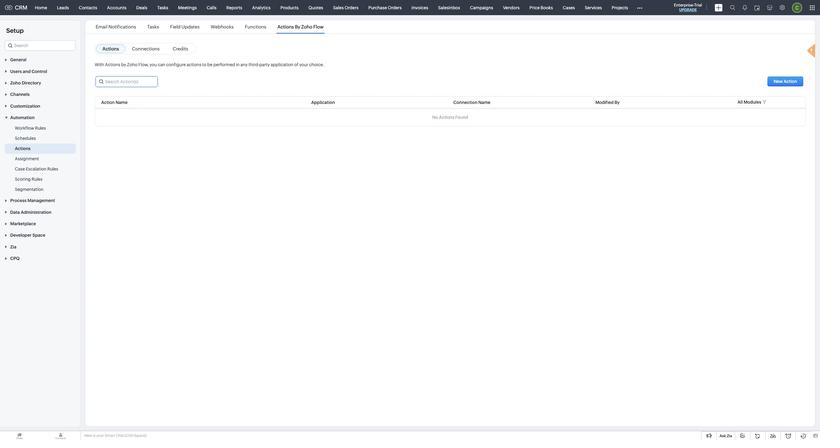 Task type: describe. For each thing, give the bounding box(es) containing it.
vendors
[[503, 5, 520, 10]]

credits tab
[[166, 44, 195, 54]]

developer space
[[10, 233, 45, 238]]

actions inside automation region
[[15, 146, 31, 151]]

leads
[[57, 5, 69, 10]]

automation
[[10, 115, 35, 120]]

here is your smart chat (ctrl+space)
[[84, 434, 146, 438]]

third-
[[249, 62, 260, 67]]

with actions by zoho flow, you can configure actions to be performed in any third-party application of your choice.
[[95, 62, 324, 67]]

no
[[433, 115, 438, 120]]

users and control
[[10, 69, 47, 74]]

0 vertical spatial tasks
[[157, 5, 168, 10]]

users and control button
[[0, 65, 81, 77]]

can
[[158, 62, 165, 67]]

projects link
[[607, 0, 633, 15]]

users
[[10, 69, 22, 74]]

case escalation rules link
[[15, 166, 58, 172]]

credits
[[173, 46, 188, 51]]

of
[[294, 62, 299, 67]]

process management button
[[0, 195, 81, 206]]

action name
[[101, 100, 128, 105]]

price
[[530, 5, 540, 10]]

vendors link
[[498, 0, 525, 15]]

actions inside tab
[[103, 46, 119, 51]]

0 horizontal spatial action
[[101, 100, 115, 105]]

orders for sales orders
[[345, 5, 359, 10]]

quotes link
[[304, 0, 328, 15]]

modified by
[[596, 100, 620, 105]]

price books link
[[525, 0, 558, 15]]

actions link
[[15, 146, 31, 152]]

automation button
[[0, 112, 81, 123]]

data administration
[[10, 210, 51, 215]]

Other Modules field
[[633, 3, 647, 13]]

0 vertical spatial tasks link
[[152, 0, 173, 15]]

actions by zoho flow link
[[277, 24, 325, 29]]

contacts image
[[41, 432, 80, 441]]

signals image
[[743, 5, 748, 10]]

no actions found
[[433, 115, 469, 120]]

rules for scoring rules
[[32, 177, 42, 182]]

data
[[10, 210, 20, 215]]

contacts link
[[74, 0, 102, 15]]

campaigns link
[[465, 0, 498, 15]]

flow
[[314, 24, 324, 29]]

actions tab
[[96, 44, 126, 54]]

reports link
[[222, 0, 247, 15]]

ask
[[720, 434, 727, 439]]

email notifications
[[96, 24, 136, 29]]

channels
[[10, 92, 30, 97]]

actions by zoho flow
[[278, 24, 324, 29]]

zia button
[[0, 241, 81, 253]]

sales orders
[[333, 5, 359, 10]]

signals element
[[739, 0, 751, 15]]

calls link
[[202, 0, 222, 15]]

create menu image
[[715, 4, 723, 11]]

1 vertical spatial zoho
[[127, 62, 138, 67]]

Search text field
[[5, 41, 76, 50]]

sales
[[333, 5, 344, 10]]

2 horizontal spatial zoho
[[301, 24, 313, 29]]

process
[[10, 198, 27, 203]]

connection name
[[454, 100, 491, 105]]

connection
[[454, 100, 478, 105]]

developer space button
[[0, 230, 81, 241]]

field updates link
[[169, 24, 201, 29]]

modified
[[596, 100, 614, 105]]

name for action name
[[116, 100, 128, 105]]

be
[[207, 62, 213, 67]]

1 vertical spatial your
[[96, 434, 104, 438]]

action inside button
[[784, 79, 798, 84]]

zia inside zia dropdown button
[[10, 245, 16, 250]]

calls
[[207, 5, 217, 10]]

services
[[585, 5, 602, 10]]

connections
[[132, 46, 160, 51]]

space
[[32, 233, 45, 238]]

scoring
[[15, 177, 31, 182]]

functions
[[245, 24, 266, 29]]

general button
[[0, 54, 81, 65]]

administration
[[21, 210, 51, 215]]

upgrade
[[680, 8, 697, 12]]

cpq
[[10, 256, 20, 261]]

leads link
[[52, 0, 74, 15]]

new action button
[[768, 77, 804, 86]]

functions link
[[244, 24, 267, 29]]

Search Action(s) text field
[[96, 77, 157, 87]]

new
[[774, 79, 783, 84]]

campaigns
[[470, 5, 493, 10]]

invoices
[[412, 5, 429, 10]]

search image
[[730, 5, 736, 10]]

chats image
[[0, 432, 39, 441]]

here
[[84, 434, 92, 438]]

field updates
[[170, 24, 200, 29]]

1 vertical spatial tasks link
[[146, 24, 160, 29]]

analytics
[[252, 5, 271, 10]]

email
[[96, 24, 108, 29]]

deals
[[136, 5, 147, 10]]

performed
[[213, 62, 235, 67]]

cases
[[563, 5, 575, 10]]

meetings
[[178, 5, 197, 10]]



Task type: locate. For each thing, give the bounding box(es) containing it.
0 horizontal spatial zoho
[[10, 81, 21, 86]]

schedules
[[15, 136, 36, 141]]

orders right sales
[[345, 5, 359, 10]]

actions up with
[[103, 46, 119, 51]]

0 horizontal spatial name
[[116, 100, 128, 105]]

configure
[[166, 62, 186, 67]]

case escalation rules
[[15, 167, 58, 172]]

customization
[[10, 104, 40, 109]]

salesinbox link
[[433, 0, 465, 15]]

by right modified
[[615, 100, 620, 105]]

is
[[93, 434, 96, 438]]

1 vertical spatial zia
[[727, 434, 733, 439]]

you
[[150, 62, 157, 67]]

zia right ask
[[727, 434, 733, 439]]

party
[[260, 62, 270, 67]]

tasks link down deals link at the top left
[[146, 24, 160, 29]]

and
[[23, 69, 31, 74]]

actions left by
[[105, 62, 120, 67]]

channels button
[[0, 89, 81, 100]]

by for modified
[[615, 100, 620, 105]]

1 horizontal spatial zia
[[727, 434, 733, 439]]

0 vertical spatial zia
[[10, 245, 16, 250]]

workflow rules
[[15, 126, 46, 131]]

help icon image
[[806, 43, 819, 60]]

by down the products
[[295, 24, 300, 29]]

by
[[121, 62, 126, 67]]

actions down the products
[[278, 24, 294, 29]]

0 horizontal spatial orders
[[345, 5, 359, 10]]

application
[[271, 62, 294, 67]]

salesinbox
[[438, 5, 460, 10]]

1 vertical spatial action
[[101, 100, 115, 105]]

rules for workflow rules
[[35, 126, 46, 131]]

1 horizontal spatial action
[[784, 79, 798, 84]]

your right of
[[299, 62, 308, 67]]

scoring rules link
[[15, 176, 42, 182]]

1 name from the left
[[116, 100, 128, 105]]

any
[[241, 62, 248, 67]]

management
[[27, 198, 55, 203]]

actions right no
[[439, 115, 455, 120]]

create menu element
[[712, 0, 727, 15]]

by
[[295, 24, 300, 29], [615, 100, 620, 105]]

home
[[35, 5, 47, 10]]

schedules link
[[15, 135, 36, 142]]

search element
[[727, 0, 739, 15]]

1 horizontal spatial by
[[615, 100, 620, 105]]

zoho down users
[[10, 81, 21, 86]]

purchase orders
[[369, 5, 402, 10]]

projects
[[612, 5, 629, 10]]

field
[[170, 24, 181, 29]]

trial
[[695, 3, 703, 7]]

tasks down deals link at the top left
[[147, 24, 159, 29]]

profile image
[[793, 3, 803, 13]]

list containing email notifications
[[90, 20, 329, 33]]

products
[[281, 5, 299, 10]]

zoho inside dropdown button
[[10, 81, 21, 86]]

invoices link
[[407, 0, 433, 15]]

rules down case escalation rules 'link'
[[32, 177, 42, 182]]

segmentation link
[[15, 187, 44, 193]]

1 orders from the left
[[345, 5, 359, 10]]

purchase orders link
[[364, 0, 407, 15]]

case
[[15, 167, 25, 172]]

to
[[202, 62, 207, 67]]

deals link
[[131, 0, 152, 15]]

tasks link right deals
[[152, 0, 173, 15]]

contacts
[[79, 5, 97, 10]]

2 name from the left
[[479, 100, 491, 105]]

marketplace button
[[0, 218, 81, 230]]

cpq button
[[0, 253, 81, 264]]

rules right escalation
[[47, 167, 58, 172]]

2 vertical spatial zoho
[[10, 81, 21, 86]]

webhooks link
[[210, 24, 235, 29]]

developer
[[10, 233, 32, 238]]

name right "connection"
[[479, 100, 491, 105]]

1 horizontal spatial your
[[299, 62, 308, 67]]

0 horizontal spatial by
[[295, 24, 300, 29]]

updates
[[182, 24, 200, 29]]

zoho left flow
[[301, 24, 313, 29]]

connections tab
[[126, 44, 166, 54]]

rules down automation dropdown button
[[35, 126, 46, 131]]

action right new
[[784, 79, 798, 84]]

crm link
[[5, 4, 27, 11]]

1 vertical spatial rules
[[47, 167, 58, 172]]

1 vertical spatial by
[[615, 100, 620, 105]]

1 horizontal spatial orders
[[388, 5, 402, 10]]

all modules
[[738, 100, 762, 105]]

accounts
[[107, 5, 126, 10]]

0 horizontal spatial zia
[[10, 245, 16, 250]]

0 horizontal spatial your
[[96, 434, 104, 438]]

marketplace
[[10, 222, 36, 226]]

customization button
[[0, 100, 81, 112]]

flow,
[[138, 62, 149, 67]]

home link
[[30, 0, 52, 15]]

general
[[10, 57, 26, 62]]

sales orders link
[[328, 0, 364, 15]]

workflow rules link
[[15, 125, 46, 131]]

name down search action(s) text field
[[116, 100, 128, 105]]

1 horizontal spatial name
[[479, 100, 491, 105]]

calendar image
[[755, 5, 760, 10]]

None field
[[5, 40, 76, 51]]

zoho right by
[[127, 62, 138, 67]]

process management
[[10, 198, 55, 203]]

automation region
[[0, 123, 81, 195]]

rules
[[35, 126, 46, 131], [47, 167, 58, 172], [32, 177, 42, 182]]

action down search action(s) text field
[[101, 100, 115, 105]]

directory
[[22, 81, 41, 86]]

data administration button
[[0, 206, 81, 218]]

0 vertical spatial your
[[299, 62, 308, 67]]

tab list containing actions
[[95, 43, 196, 55]]

actions inside list
[[278, 24, 294, 29]]

cases link
[[558, 0, 580, 15]]

name for connection name
[[479, 100, 491, 105]]

zia up cpq at the left
[[10, 245, 16, 250]]

orders right the purchase
[[388, 5, 402, 10]]

in
[[236, 62, 240, 67]]

assignment
[[15, 156, 39, 161]]

accounts link
[[102, 0, 131, 15]]

1 vertical spatial tasks
[[147, 24, 159, 29]]

webhooks
[[211, 24, 234, 29]]

price books
[[530, 5, 553, 10]]

your right is
[[96, 434, 104, 438]]

setup
[[6, 27, 24, 34]]

2 orders from the left
[[388, 5, 402, 10]]

list
[[90, 20, 329, 33]]

actions
[[187, 62, 202, 67]]

orders for purchase orders
[[388, 5, 402, 10]]

products link
[[276, 0, 304, 15]]

tab list
[[95, 43, 196, 55]]

meetings link
[[173, 0, 202, 15]]

by for actions
[[295, 24, 300, 29]]

0 vertical spatial by
[[295, 24, 300, 29]]

ask zia
[[720, 434, 733, 439]]

books
[[541, 5, 553, 10]]

2 vertical spatial rules
[[32, 177, 42, 182]]

tasks right deals
[[157, 5, 168, 10]]

actions down schedules
[[15, 146, 31, 151]]

(ctrl+space)
[[125, 434, 146, 438]]

0 vertical spatial zoho
[[301, 24, 313, 29]]

profile element
[[789, 0, 806, 15]]

0 vertical spatial rules
[[35, 126, 46, 131]]

smart
[[105, 434, 115, 438]]

0 vertical spatial action
[[784, 79, 798, 84]]

scoring rules
[[15, 177, 42, 182]]

with
[[95, 62, 104, 67]]

reports
[[227, 5, 242, 10]]

application
[[311, 100, 335, 105]]

1 horizontal spatial zoho
[[127, 62, 138, 67]]

services link
[[580, 0, 607, 15]]

zoho
[[301, 24, 313, 29], [127, 62, 138, 67], [10, 81, 21, 86]]



Task type: vqa. For each thing, say whether or not it's contained in the screenshot.
bottom Created
no



